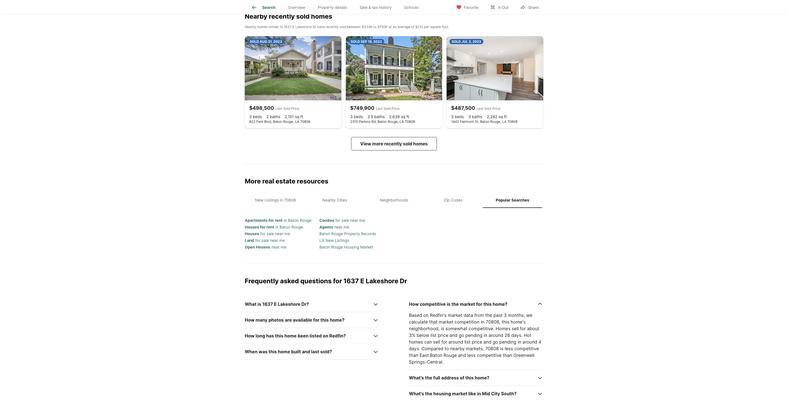Task type: locate. For each thing, give the bounding box(es) containing it.
property inside property details tab
[[318, 5, 334, 10]]

0 horizontal spatial property
[[318, 5, 334, 10]]

1 2023 from the left
[[273, 40, 282, 44]]

rouge, for $749,900
[[388, 120, 399, 124]]

the left full
[[425, 376, 432, 381]]

market up data
[[460, 302, 475, 307]]

19,
[[368, 40, 373, 44]]

70808,
[[486, 320, 501, 325]]

nearby for nearby homes similar to 1637 e lakeshore dr have recently sold between $330k to $750k at an average of $210 per square foot.
[[245, 25, 256, 29]]

0 horizontal spatial dr
[[313, 25, 316, 29]]

0 vertical spatial dr
[[313, 25, 316, 29]]

sale up open houses near me
[[261, 238, 269, 243]]

1 price from the left
[[291, 107, 299, 111]]

2 horizontal spatial ft
[[504, 114, 507, 119]]

sale for houses
[[267, 232, 274, 237]]

0 horizontal spatial 2023
[[273, 40, 282, 44]]

3 beds for $498,500
[[249, 114, 262, 119]]

2023 for $749,900
[[373, 40, 382, 44]]

1 horizontal spatial last
[[376, 107, 383, 111]]

2 horizontal spatial sold
[[484, 107, 491, 111]]

0 vertical spatial pending
[[465, 333, 483, 339]]

is inside dropdown button
[[258, 302, 261, 307]]

2 beds from the left
[[354, 114, 363, 119]]

nearby for nearby cities
[[322, 198, 336, 203]]

home? up what's the housing market like in mid city south? dropdown button
[[475, 376, 490, 381]]

0 vertical spatial home?
[[493, 302, 508, 307]]

baton inside based on redfin's market data  from the past 3 months, we calculate that market competition in 70808, this home's neighborhood, is somewhat competitive. homes sell for about 3% below list price and  go pending in around 26 days. hot homes can  sell for around list price and  go pending in around 4 days. compared to nearby markets, 70808 is less competitive than east baton rouge and less competitive than greenwell springs-central.
[[430, 353, 442, 359]]

1 vertical spatial e
[[360, 278, 364, 286]]

go down somewhat
[[459, 333, 464, 339]]

1 vertical spatial lakeshore
[[366, 278, 398, 286]]

3 sold from the left
[[452, 40, 461, 44]]

beds for $487,500
[[455, 114, 464, 119]]

2023
[[273, 40, 282, 44], [373, 40, 382, 44], [473, 40, 481, 44]]

2 horizontal spatial last
[[477, 107, 483, 111]]

rent for apartments for rent
[[275, 218, 283, 223]]

perkins
[[359, 120, 371, 124]]

lakeshore inside dropdown button
[[278, 302, 300, 307]]

baton rouge property records
[[319, 232, 376, 237]]

for up houses for rent in baton rouge
[[269, 218, 274, 223]]

search
[[262, 5, 276, 10]]

2 horizontal spatial 3 beds
[[451, 114, 464, 119]]

nearby left cities
[[322, 198, 336, 203]]

less
[[505, 346, 513, 352], [467, 353, 476, 359]]

1 horizontal spatial of
[[460, 376, 464, 381]]

2,151
[[285, 114, 294, 119]]

last
[[276, 107, 282, 111], [376, 107, 383, 111], [477, 107, 483, 111]]

1 horizontal spatial new
[[326, 238, 334, 243]]

1 horizontal spatial home?
[[475, 376, 490, 381]]

to
[[280, 25, 283, 29], [373, 25, 377, 29], [445, 346, 449, 352]]

market
[[460, 302, 475, 307], [448, 313, 463, 319], [439, 320, 453, 325], [452, 392, 467, 397]]

homes
[[311, 13, 332, 20], [257, 25, 268, 29], [413, 141, 428, 147], [409, 340, 423, 345]]

what's
[[409, 376, 424, 381]]

2 ft from the left
[[407, 114, 409, 119]]

1 horizontal spatial sq
[[401, 114, 405, 119]]

sq right 2,638
[[401, 114, 405, 119]]

2 tab list from the top
[[245, 192, 543, 208]]

beds up 1442
[[455, 114, 464, 119]]

sale up agents near me
[[342, 218, 349, 223]]

in inside what's the housing market like in mid city south? dropdown button
[[477, 392, 481, 397]]

competitive down markets,
[[477, 353, 502, 359]]

0 horizontal spatial rent
[[266, 225, 274, 230]]

to right similar
[[280, 25, 283, 29]]

near up baton rouge property records
[[350, 218, 358, 223]]

what's the full address of this home?
[[409, 376, 490, 381]]

1 vertical spatial competitive
[[514, 346, 539, 352]]

been
[[298, 334, 309, 339]]

3 price from the left
[[492, 107, 500, 111]]

1 horizontal spatial baths
[[374, 114, 385, 119]]

2 horizontal spatial recently
[[384, 141, 402, 147]]

1 horizontal spatial sold
[[340, 25, 346, 29]]

2 vertical spatial sale
[[261, 238, 269, 243]]

0 horizontal spatial sold
[[283, 107, 290, 111]]

was
[[259, 350, 268, 355]]

is inside dropdown button
[[447, 302, 451, 307]]

resources
[[297, 178, 328, 185]]

0 vertical spatial of
[[411, 25, 414, 29]]

sell
[[512, 326, 519, 332], [433, 340, 440, 345]]

0 horizontal spatial baths
[[270, 114, 280, 119]]

is
[[258, 302, 261, 307], [447, 302, 451, 307], [441, 326, 444, 332], [500, 346, 504, 352]]

than
[[409, 353, 418, 359], [503, 353, 512, 359]]

$498,500
[[249, 105, 274, 111]]

below
[[417, 333, 429, 339]]

1 horizontal spatial pending
[[499, 340, 517, 345]]

1 horizontal spatial dr
[[400, 278, 407, 286]]

listings down real
[[265, 198, 279, 203]]

baths up st,
[[472, 114, 482, 119]]

from
[[474, 313, 484, 319]]

1637
[[284, 25, 292, 29], [344, 278, 359, 286], [262, 302, 273, 307]]

0 horizontal spatial price
[[438, 333, 448, 339]]

and up markets,
[[484, 340, 492, 345]]

2023 right 3,
[[473, 40, 481, 44]]

how many photos are available for this home? button
[[245, 313, 379, 329]]

sold inside $498,500 last sold price
[[283, 107, 290, 111]]

this up from
[[483, 302, 492, 307]]

recently right more
[[384, 141, 402, 147]]

la for $749,900
[[400, 120, 404, 124]]

new listings in 70808 tab
[[246, 193, 305, 207]]

3 up 2310 on the top left of page
[[350, 114, 353, 119]]

tab list
[[245, 0, 430, 14], [245, 192, 543, 208]]

share
[[528, 5, 539, 10]]

ft for $498,500
[[301, 114, 303, 119]]

go down the homes
[[493, 340, 498, 345]]

market
[[360, 245, 373, 250]]

1 last from the left
[[276, 107, 282, 111]]

searches
[[511, 198, 529, 203]]

me for condos for sale near me
[[359, 218, 365, 223]]

1 tab list from the top
[[245, 0, 430, 14]]

last inside $487,500 last sold price
[[477, 107, 483, 111]]

rouge, for $498,500
[[283, 120, 294, 124]]

fairmont
[[460, 120, 474, 124]]

sold?
[[320, 350, 332, 355]]

and inside dropdown button
[[302, 350, 310, 355]]

nearby up sold aug 31, 2023
[[245, 25, 256, 29]]

1 horizontal spatial e
[[293, 25, 295, 29]]

nearby recently sold homes
[[245, 13, 332, 20]]

competition
[[455, 320, 480, 325]]

baton down 3.5 baths
[[378, 120, 387, 124]]

2 vertical spatial 1637
[[262, 302, 273, 307]]

ft
[[301, 114, 303, 119], [407, 114, 409, 119], [504, 114, 507, 119]]

houses up 'land'
[[245, 232, 259, 237]]

dr?
[[302, 302, 309, 307]]

pending down competitive.
[[465, 333, 483, 339]]

2 horizontal spatial beds
[[455, 114, 464, 119]]

0 horizontal spatial than
[[409, 353, 418, 359]]

rouge down la new listings link
[[331, 245, 343, 250]]

sold for $487,500
[[484, 107, 491, 111]]

for right the available
[[313, 318, 319, 323]]

1 vertical spatial 1637
[[344, 278, 359, 286]]

last inside $498,500 last sold price
[[276, 107, 282, 111]]

2 vertical spatial how
[[245, 334, 255, 339]]

3 3 beds from the left
[[451, 114, 464, 119]]

0 vertical spatial less
[[505, 346, 513, 352]]

x-out
[[498, 5, 509, 10]]

of inside "dropdown button"
[[460, 376, 464, 381]]

2 vertical spatial competitive
[[477, 353, 502, 359]]

that
[[429, 320, 438, 325]]

price down somewhat
[[438, 333, 448, 339]]

new
[[255, 198, 263, 203], [326, 238, 334, 243]]

0 vertical spatial days.
[[511, 333, 523, 339]]

0 horizontal spatial to
[[280, 25, 283, 29]]

3 last from the left
[[477, 107, 483, 111]]

1 sold from the left
[[250, 40, 259, 44]]

1 horizontal spatial on
[[423, 313, 429, 319]]

1 vertical spatial dr
[[400, 278, 407, 286]]

days. right the 26
[[511, 333, 523, 339]]

2 last from the left
[[376, 107, 383, 111]]

2 horizontal spatial 2023
[[473, 40, 481, 44]]

baton
[[273, 120, 282, 124], [378, 120, 387, 124], [480, 120, 489, 124], [288, 218, 299, 223], [280, 225, 290, 230], [319, 232, 330, 237], [319, 245, 330, 250], [430, 353, 442, 359]]

sold left aug
[[250, 40, 259, 44]]

1 horizontal spatial beds
[[354, 114, 363, 119]]

0 vertical spatial rent
[[275, 218, 283, 223]]

what's the full address of this home? button
[[409, 371, 543, 387]]

1 vertical spatial go
[[493, 340, 498, 345]]

price for $498,500
[[291, 107, 299, 111]]

1 vertical spatial listings
[[335, 238, 349, 243]]

the inside dropdown button
[[452, 302, 459, 307]]

pending
[[465, 333, 483, 339], [499, 340, 517, 345]]

1 horizontal spatial rouge,
[[388, 120, 399, 124]]

overview tab
[[282, 1, 312, 14]]

price up 2,151 sq ft at the top left
[[291, 107, 299, 111]]

for up land for sale near me
[[260, 232, 265, 237]]

2 baths from the left
[[374, 114, 385, 119]]

2023 right 19,
[[373, 40, 382, 44]]

1 ft from the left
[[301, 114, 303, 119]]

2 horizontal spatial e
[[360, 278, 364, 286]]

this inside how many photos are available for this home? dropdown button
[[321, 318, 329, 323]]

1 horizontal spatial less
[[505, 346, 513, 352]]

1 sold from the left
[[283, 107, 290, 111]]

la down 2,638 sq ft
[[400, 120, 404, 124]]

1 vertical spatial nearby
[[245, 25, 256, 29]]

beds for $498,500
[[253, 114, 262, 119]]

more
[[245, 178, 261, 185]]

last inside $749,900 last sold price
[[376, 107, 383, 111]]

baths for $749,900
[[374, 114, 385, 119]]

days. up east
[[409, 346, 420, 352]]

last for $749,900
[[376, 107, 383, 111]]

available
[[293, 318, 312, 323]]

than up springs-
[[409, 353, 418, 359]]

home left 'been'
[[284, 334, 297, 339]]

sep
[[361, 40, 367, 44]]

baton up houses for rent in baton rouge
[[288, 218, 299, 223]]

2023 for $487,500
[[473, 40, 481, 44]]

new inside tab
[[255, 198, 263, 203]]

1 vertical spatial tab list
[[245, 192, 543, 208]]

square
[[430, 25, 441, 29]]

houses down 'apartments'
[[245, 225, 259, 230]]

rd,
[[372, 120, 377, 124]]

0 horizontal spatial beds
[[253, 114, 262, 119]]

price up 2,282 sq ft
[[492, 107, 500, 111]]

sale & tax history tab
[[353, 1, 398, 14]]

0 horizontal spatial 1637
[[262, 302, 273, 307]]

property left 'details'
[[318, 5, 334, 10]]

2 vertical spatial lakeshore
[[278, 302, 300, 307]]

how for how competitive is the market for this home?
[[409, 302, 419, 307]]

this up listed
[[321, 318, 329, 323]]

sale
[[360, 5, 368, 10]]

0 horizontal spatial of
[[411, 25, 414, 29]]

to inside based on redfin's market data  from the past 3 months, we calculate that market competition in 70808, this home's neighborhood, is somewhat competitive. homes sell for about 3% below list price and  go pending in around 26 days. hot homes can  sell for around list price and  go pending in around 4 days. compared to nearby markets, 70808 is less competitive than east baton rouge and less competitive than greenwell springs-central.
[[445, 346, 449, 352]]

1 vertical spatial recently
[[326, 25, 339, 29]]

$750k
[[378, 25, 388, 29]]

home inside dropdown button
[[284, 334, 297, 339]]

tab list containing new listings in 70808
[[245, 192, 543, 208]]

the right what's
[[425, 392, 432, 397]]

the up 70808,
[[485, 313, 492, 319]]

0 horizontal spatial price
[[291, 107, 299, 111]]

2 vertical spatial home?
[[475, 376, 490, 381]]

rouge down nearby
[[444, 353, 457, 359]]

price inside $749,900 last sold price
[[392, 107, 400, 111]]

apartments for rent in baton rouge
[[245, 218, 312, 223]]

1 horizontal spatial sold
[[384, 107, 391, 111]]

1 horizontal spatial 1637
[[284, 25, 292, 29]]

last up 2 baths
[[276, 107, 282, 111]]

sq right 2,282
[[499, 114, 503, 119]]

1 horizontal spatial price
[[392, 107, 400, 111]]

3 sold from the left
[[484, 107, 491, 111]]

1 horizontal spatial days.
[[511, 333, 523, 339]]

0 vertical spatial lakeshore
[[296, 25, 312, 29]]

1 horizontal spatial 3 beds
[[350, 114, 363, 119]]

go
[[459, 333, 464, 339], [493, 340, 498, 345]]

1637 for to
[[284, 25, 292, 29]]

houses down land for sale near me
[[256, 245, 270, 250]]

in inside the new listings in 70808 tab
[[280, 198, 283, 203]]

1 rouge, from the left
[[283, 120, 294, 124]]

condos
[[319, 218, 334, 223]]

2 sq from the left
[[401, 114, 405, 119]]

rouge, down 2,282 sq ft
[[490, 120, 501, 124]]

sold inside $749,900 last sold price
[[384, 107, 391, 111]]

last up 3 baths
[[477, 107, 483, 111]]

market left like
[[452, 392, 467, 397]]

home? up redfin?
[[330, 318, 345, 323]]

2 sold from the left
[[384, 107, 391, 111]]

this up like
[[465, 376, 474, 381]]

listed
[[310, 334, 322, 339]]

this up the homes
[[502, 320, 509, 325]]

nearby down search link
[[245, 13, 267, 20]]

2 vertical spatial sold
[[403, 141, 412, 147]]

for
[[269, 218, 274, 223], [335, 218, 340, 223], [260, 225, 266, 230], [260, 232, 265, 237], [255, 238, 260, 243], [333, 278, 342, 286], [476, 302, 482, 307], [313, 318, 319, 323], [520, 326, 526, 332], [442, 340, 447, 345]]

sold for $498,500
[[250, 40, 259, 44]]

more real estate resources heading
[[245, 178, 543, 192]]

foot.
[[442, 25, 449, 29]]

3 for $498,500
[[249, 114, 252, 119]]

competitive up "redfin's"
[[420, 302, 446, 307]]

codes
[[451, 198, 463, 203]]

1 horizontal spatial property
[[344, 232, 360, 237]]

0 horizontal spatial new
[[255, 198, 263, 203]]

1 horizontal spatial sell
[[512, 326, 519, 332]]

1 sq from the left
[[295, 114, 299, 119]]

rouge, down 2,151 in the top of the page
[[283, 120, 294, 124]]

price inside $498,500 last sold price
[[291, 107, 299, 111]]

e
[[293, 25, 295, 29], [360, 278, 364, 286], [274, 302, 277, 307]]

2 rouge, from the left
[[388, 120, 399, 124]]

0 vertical spatial houses
[[245, 225, 259, 230]]

2 2023 from the left
[[373, 40, 382, 44]]

view more recently sold homes button
[[351, 137, 437, 151]]

dr for to
[[313, 25, 316, 29]]

tax
[[372, 5, 378, 10]]

1 vertical spatial sold
[[340, 25, 346, 29]]

agents
[[319, 225, 333, 230]]

baths up 822 park blvd, baton rouge, la 70806
[[270, 114, 280, 119]]

this right was
[[269, 350, 277, 355]]

rouge left condos
[[300, 218, 312, 223]]

1 beds from the left
[[253, 114, 262, 119]]

1 3 beds from the left
[[249, 114, 262, 119]]

sold jul 3, 2023
[[452, 40, 481, 44]]

2 horizontal spatial rouge,
[[490, 120, 501, 124]]

photo of 822 park blvd, baton rouge, la 70806 image
[[245, 36, 341, 101]]

and down somewhat
[[450, 333, 458, 339]]

sold left jul
[[452, 40, 461, 44]]

neighborhoods
[[380, 198, 408, 203]]

sq right 2,151 in the top of the page
[[295, 114, 299, 119]]

sold for $487,500
[[452, 40, 461, 44]]

2 horizontal spatial price
[[492, 107, 500, 111]]

of left $210
[[411, 25, 414, 29]]

1 vertical spatial houses
[[245, 232, 259, 237]]

how left many
[[245, 318, 255, 323]]

months,
[[508, 313, 525, 319]]

overview
[[288, 5, 305, 10]]

1 horizontal spatial than
[[503, 353, 512, 359]]

baton up central.
[[430, 353, 442, 359]]

rent
[[275, 218, 283, 223], [266, 225, 274, 230]]

built
[[291, 350, 301, 355]]

1 horizontal spatial 2023
[[373, 40, 382, 44]]

home? inside dropdown button
[[330, 318, 345, 323]]

nearby inside 'tab'
[[322, 198, 336, 203]]

2 price from the left
[[392, 107, 400, 111]]

to left nearby
[[445, 346, 449, 352]]

property
[[318, 5, 334, 10], [344, 232, 360, 237]]

average
[[398, 25, 410, 29]]

0 vertical spatial list
[[431, 333, 437, 339]]

3 beds up 2310 on the top left of page
[[350, 114, 363, 119]]

price up 2,638
[[392, 107, 400, 111]]

price inside $487,500 last sold price
[[492, 107, 500, 111]]

and left last
[[302, 350, 310, 355]]

0 horizontal spatial rouge,
[[283, 120, 294, 124]]

3 ft from the left
[[504, 114, 507, 119]]

sale for condos
[[342, 218, 349, 223]]

me for houses for sale near me
[[284, 232, 290, 237]]

property details
[[318, 5, 347, 10]]

rouge, down 2,638
[[388, 120, 399, 124]]

4
[[539, 340, 542, 345]]

$487,500
[[451, 105, 475, 111]]

home? inside dropdown button
[[493, 302, 508, 307]]

price
[[438, 333, 448, 339], [472, 340, 482, 345]]

how many photos are available for this home?
[[245, 318, 345, 323]]

2 vertical spatial e
[[274, 302, 277, 307]]

baths up 2310 perkins rd, baton rouge, la 70808
[[374, 114, 385, 119]]

how left long
[[245, 334, 255, 339]]

0 vertical spatial nearby
[[245, 13, 267, 20]]

sold left sep
[[351, 40, 360, 44]]

0 vertical spatial competitive
[[420, 302, 446, 307]]

the inside based on redfin's market data  from the past 3 months, we calculate that market competition in 70808, this home's neighborhood, is somewhat competitive. homes sell for about 3% below list price and  go pending in around 26 days. hot homes can  sell for around list price and  go pending in around 4 days. compared to nearby markets, 70808 is less competitive than east baton rouge and less competitive than greenwell springs-central.
[[485, 313, 492, 319]]

price for $749,900
[[392, 107, 400, 111]]

list up can
[[431, 333, 437, 339]]

of right address
[[460, 376, 464, 381]]

land
[[245, 238, 254, 243]]

how up based
[[409, 302, 419, 307]]

2 3 beds from the left
[[350, 114, 363, 119]]

sold up 2,282
[[484, 107, 491, 111]]

history
[[379, 5, 392, 10]]

1637 inside dropdown button
[[262, 302, 273, 307]]

near down houses for rent in baton rouge
[[275, 232, 283, 237]]

1 baths from the left
[[270, 114, 280, 119]]

around down the homes
[[489, 333, 503, 339]]

greenwell
[[514, 353, 535, 359]]

nearby for nearby recently sold homes
[[245, 13, 267, 20]]

recently up similar
[[269, 13, 295, 20]]

3 beds for $487,500
[[451, 114, 464, 119]]

near for condos for sale near me
[[350, 218, 358, 223]]

about
[[527, 326, 539, 332]]

listings inside tab
[[265, 198, 279, 203]]

what is 1637 e lakeshore dr?
[[245, 302, 309, 307]]

baths for $498,500
[[270, 114, 280, 119]]

822 park blvd, baton rouge, la 70806
[[249, 120, 311, 124]]

la down 2,282 sq ft
[[502, 120, 507, 124]]

1 horizontal spatial ft
[[407, 114, 409, 119]]

how for how long has this home been listed on redfin?
[[245, 334, 255, 339]]

2 sold from the left
[[351, 40, 360, 44]]

zip codes
[[444, 198, 463, 203]]

1 vertical spatial days.
[[409, 346, 420, 352]]

how for how many photos are available for this home?
[[245, 318, 255, 323]]

0 vertical spatial e
[[293, 25, 295, 29]]

home left the built
[[278, 350, 290, 355]]

0 vertical spatial how
[[409, 302, 419, 307]]

how long has this home been listed on redfin? button
[[245, 329, 379, 345]]

calculate
[[409, 320, 428, 325]]

nearby
[[450, 346, 465, 352]]

estate
[[276, 178, 296, 185]]

2 horizontal spatial to
[[445, 346, 449, 352]]

in up competitive.
[[481, 320, 485, 325]]

compared
[[422, 346, 443, 352]]

70806
[[300, 120, 311, 124]]

3 baths from the left
[[472, 114, 482, 119]]

3 sq from the left
[[499, 114, 503, 119]]

0 horizontal spatial ft
[[301, 114, 303, 119]]

sold inside view more recently sold homes button
[[403, 141, 412, 147]]

sold for $749,900
[[384, 107, 391, 111]]

frequently
[[245, 278, 279, 286]]

la for $487,500
[[502, 120, 507, 124]]

1 vertical spatial home
[[278, 350, 290, 355]]

market inside what's the housing market like in mid city south? dropdown button
[[452, 392, 467, 397]]

popular
[[496, 198, 511, 203]]

2 horizontal spatial home?
[[493, 302, 508, 307]]

e for for
[[360, 278, 364, 286]]

on inside based on redfin's market data  from the past 3 months, we calculate that market competition in 70808, this home's neighborhood, is somewhat competitive. homes sell for about 3% below list price and  go pending in around 26 days. hot homes can  sell for around list price and  go pending in around 4 days. compared to nearby markets, 70808 is less competitive than east baton rouge and less competitive than greenwell springs-central.
[[423, 313, 429, 319]]

3 2023 from the left
[[473, 40, 481, 44]]

how inside dropdown button
[[409, 302, 419, 307]]

3 beds up 822
[[249, 114, 262, 119]]

sq for $749,900
[[401, 114, 405, 119]]

ft right 2,282
[[504, 114, 507, 119]]

x-
[[498, 5, 502, 10]]

new down more
[[255, 198, 263, 203]]

0 vertical spatial sold
[[296, 13, 310, 20]]

0 horizontal spatial sq
[[295, 114, 299, 119]]

sold
[[296, 13, 310, 20], [340, 25, 346, 29], [403, 141, 412, 147]]

3 beds from the left
[[455, 114, 464, 119]]

3 rouge, from the left
[[490, 120, 501, 124]]

1 vertical spatial price
[[472, 340, 482, 345]]

the up the competition
[[452, 302, 459, 307]]

nearby cities tab
[[305, 193, 364, 207]]

0 horizontal spatial sell
[[433, 340, 440, 345]]

1 vertical spatial of
[[460, 376, 464, 381]]

sold inside $487,500 last sold price
[[484, 107, 491, 111]]

near for land for sale near me
[[270, 238, 278, 243]]



Task type: describe. For each thing, give the bounding box(es) containing it.
sale for land
[[261, 238, 269, 243]]

822
[[249, 120, 255, 124]]

near down land for sale near me
[[272, 245, 280, 250]]

1 horizontal spatial listings
[[335, 238, 349, 243]]

in down competitive.
[[484, 333, 487, 339]]

1 horizontal spatial go
[[493, 340, 498, 345]]

la new listings
[[319, 238, 349, 243]]

sq for $487,500
[[499, 114, 503, 119]]

nearby homes similar to 1637 e lakeshore dr have recently sold between $330k to $750k at an average of $210 per square foot.
[[245, 25, 449, 29]]

this inside how long has this home been listed on redfin? dropdown button
[[275, 334, 283, 339]]

records
[[361, 232, 376, 237]]

baton down 2 baths
[[273, 120, 282, 124]]

2 baths
[[266, 114, 280, 119]]

last
[[311, 350, 319, 355]]

ft for $487,500
[[504, 114, 507, 119]]

jul
[[462, 40, 468, 44]]

for right 'land'
[[255, 238, 260, 243]]

1 vertical spatial pending
[[499, 340, 517, 345]]

markets,
[[466, 346, 484, 352]]

2 horizontal spatial around
[[523, 340, 537, 345]]

la new listings link
[[319, 238, 349, 243]]

an
[[393, 25, 397, 29]]

zip codes tab
[[424, 193, 483, 207]]

2
[[266, 114, 269, 119]]

on inside dropdown button
[[323, 334, 328, 339]]

schools tab
[[398, 1, 425, 14]]

houses for rent in baton rouge
[[245, 225, 303, 230]]

questions
[[300, 278, 332, 286]]

rouge down apartments for rent in baton rouge
[[291, 225, 303, 230]]

this inside what's the full address of this home? "dropdown button"
[[465, 376, 474, 381]]

for up compared
[[442, 340, 447, 345]]

neighborhoods tab
[[364, 193, 424, 207]]

$330k
[[362, 25, 372, 29]]

sq for $498,500
[[295, 114, 299, 119]]

and down nearby
[[458, 353, 466, 359]]

baton down agents at bottom left
[[319, 232, 330, 237]]

homes inside button
[[413, 141, 428, 147]]

baths for $487,500
[[472, 114, 482, 119]]

dr for for
[[400, 278, 407, 286]]

photos
[[269, 318, 284, 323]]

asked
[[280, 278, 299, 286]]

per
[[424, 25, 429, 29]]

popular searches tab
[[483, 193, 542, 207]]

at
[[389, 25, 392, 29]]

1637 for for
[[344, 278, 359, 286]]

what's the housing market like in mid city south?
[[409, 392, 517, 397]]

view
[[360, 141, 371, 147]]

1 vertical spatial property
[[344, 232, 360, 237]]

recently inside button
[[384, 141, 402, 147]]

3 for $487,500
[[451, 114, 454, 119]]

homes
[[496, 326, 511, 332]]

housing
[[433, 392, 451, 397]]

houses for sale near me
[[245, 232, 290, 237]]

for up hot
[[520, 326, 526, 332]]

neighborhood,
[[409, 326, 440, 332]]

home? inside "dropdown button"
[[475, 376, 490, 381]]

3.5 baths
[[367, 114, 385, 119]]

beds for $749,900
[[354, 114, 363, 119]]

0 horizontal spatial less
[[467, 353, 476, 359]]

mid
[[482, 392, 490, 397]]

favorite
[[464, 5, 479, 10]]

0 horizontal spatial around
[[449, 340, 463, 345]]

in up houses for rent in baton rouge
[[284, 218, 287, 223]]

have
[[317, 25, 325, 29]]

1 horizontal spatial list
[[465, 340, 471, 345]]

3 up fairmont
[[468, 114, 471, 119]]

for right 'questions'
[[333, 278, 342, 286]]

for up houses for sale near me
[[260, 225, 266, 230]]

near for houses for sale near me
[[275, 232, 283, 237]]

many
[[256, 318, 268, 323]]

3 beds for $749,900
[[350, 114, 363, 119]]

can
[[424, 340, 432, 345]]

0 horizontal spatial pending
[[465, 333, 483, 339]]

1 vertical spatial sell
[[433, 340, 440, 345]]

photo of 2310 perkins rd, baton rouge, la 70808 image
[[346, 36, 442, 101]]

0 vertical spatial go
[[459, 333, 464, 339]]

schools
[[404, 5, 419, 10]]

near down 'condos for sale near me'
[[334, 225, 342, 230]]

favorite button
[[451, 1, 483, 13]]

la down agents at bottom left
[[319, 238, 324, 243]]

land for sale near me
[[245, 238, 285, 243]]

1442 fairmont st, baton rouge, la 70808
[[451, 120, 518, 124]]

springs-
[[409, 360, 427, 365]]

1 horizontal spatial recently
[[326, 25, 339, 29]]

are
[[285, 318, 292, 323]]

hot
[[524, 333, 531, 339]]

e for to
[[293, 25, 295, 29]]

0 horizontal spatial recently
[[269, 13, 295, 20]]

home inside dropdown button
[[278, 350, 290, 355]]

the inside "dropdown button"
[[425, 376, 432, 381]]

how competitive is the market for this home?
[[409, 302, 508, 307]]

houses for houses for sale near me
[[245, 232, 259, 237]]

for inside dropdown button
[[476, 302, 482, 307]]

&
[[369, 5, 371, 10]]

park
[[256, 120, 263, 124]]

this inside based on redfin's market data  from the past 3 months, we calculate that market competition in 70808, this home's neighborhood, is somewhat competitive. homes sell for about 3% below list price and  go pending in around 26 days. hot homes can  sell for around list price and  go pending in around 4 days. compared to nearby markets, 70808 is less competitive than east baton rouge and less competitive than greenwell springs-central.
[[502, 320, 509, 325]]

sold for $749,900
[[351, 40, 360, 44]]

lakeshore for for
[[366, 278, 398, 286]]

baton rouge housing market
[[319, 245, 373, 250]]

for inside dropdown button
[[313, 318, 319, 323]]

0 vertical spatial price
[[438, 333, 448, 339]]

when was this home built and last sold?
[[245, 350, 332, 355]]

based on redfin's market data  from the past 3 months, we calculate that market competition in 70808, this home's neighborhood, is somewhat competitive. homes sell for about 3% below list price and  go pending in around 26 days. hot homes can  sell for around list price and  go pending in around 4 days. compared to nearby markets, 70808 is less competitive than east baton rouge and less competitive than greenwell springs-central.
[[409, 313, 542, 365]]

0 vertical spatial sell
[[512, 326, 519, 332]]

ft for $749,900
[[407, 114, 409, 119]]

photo of 1442 fairmont st, baton rouge, la 70808 image
[[447, 36, 543, 101]]

this inside when was this home built and last sold? dropdown button
[[269, 350, 277, 355]]

home? for how many photos are available for this home?
[[330, 318, 345, 323]]

70808 inside based on redfin's market data  from the past 3 months, we calculate that market competition in 70808, this home's neighborhood, is somewhat competitive. homes sell for about 3% below list price and  go pending in around 26 days. hot homes can  sell for around list price and  go pending in around 4 days. compared to nearby markets, 70808 is less competitive than east baton rouge and less competitive than greenwell springs-central.
[[485, 346, 499, 352]]

2,151 sq ft
[[285, 114, 303, 119]]

baton rouge housing market link
[[319, 245, 373, 250]]

based
[[409, 313, 422, 319]]

lakeshore for to
[[296, 25, 312, 29]]

tab list containing search
[[245, 0, 430, 14]]

0 horizontal spatial list
[[431, 333, 437, 339]]

2 vertical spatial houses
[[256, 245, 270, 250]]

3 inside based on redfin's market data  from the past 3 months, we calculate that market competition in 70808, this home's neighborhood, is somewhat competitive. homes sell for about 3% below list price and  go pending in around 26 days. hot homes can  sell for around list price and  go pending in around 4 days. compared to nearby markets, 70808 is less competitive than east baton rouge and less competitive than greenwell springs-central.
[[504, 313, 507, 319]]

$749,900 last sold price
[[350, 105, 400, 111]]

last for $498,500
[[276, 107, 282, 111]]

past
[[494, 313, 503, 319]]

in down apartments for rent in baton rouge
[[275, 225, 279, 230]]

last for $487,500
[[477, 107, 483, 111]]

we
[[526, 313, 533, 319]]

apartments
[[245, 218, 268, 223]]

1 horizontal spatial to
[[373, 25, 377, 29]]

1 than from the left
[[409, 353, 418, 359]]

cities
[[337, 198, 347, 203]]

how competitive is the market for this home? button
[[409, 297, 543, 312]]

in up greenwell at bottom right
[[518, 340, 521, 345]]

homes inside based on redfin's market data  from the past 3 months, we calculate that market competition in 70808, this home's neighborhood, is somewhat competitive. homes sell for about 3% below list price and  go pending in around 26 days. hot homes can  sell for around list price and  go pending in around 4 days. compared to nearby markets, 70808 is less competitive than east baton rouge and less competitive than greenwell springs-central.
[[409, 340, 423, 345]]

1442
[[451, 120, 459, 124]]

baton rouge property records link
[[319, 232, 376, 237]]

somewhat
[[446, 326, 467, 332]]

market down "redfin's"
[[439, 320, 453, 325]]

e inside what is 1637 e lakeshore dr? dropdown button
[[274, 302, 277, 307]]

what's the housing market like in mid city south? button
[[409, 387, 543, 401]]

2023 for $498,500
[[273, 40, 282, 44]]

market down how competitive is the market for this home?
[[448, 313, 463, 319]]

the inside dropdown button
[[425, 392, 432, 397]]

agents near me
[[319, 225, 349, 230]]

competitive inside dropdown button
[[420, 302, 446, 307]]

when
[[245, 350, 258, 355]]

rouge down agents near me
[[331, 232, 343, 237]]

sold for $498,500
[[283, 107, 290, 111]]

this inside how competitive is the market for this home? dropdown button
[[483, 302, 492, 307]]

houses for houses for rent in baton rouge
[[245, 225, 259, 230]]

east
[[420, 353, 429, 359]]

long
[[256, 334, 265, 339]]

la for $498,500
[[295, 120, 299, 124]]

has
[[266, 334, 274, 339]]

baton down la new listings
[[319, 245, 330, 250]]

rouge, for $487,500
[[490, 120, 501, 124]]

zip
[[444, 198, 450, 203]]

2 than from the left
[[503, 353, 512, 359]]

$498,500 last sold price
[[249, 105, 299, 111]]

baton right st,
[[480, 120, 489, 124]]

1 horizontal spatial around
[[489, 333, 503, 339]]

price for $487,500
[[492, 107, 500, 111]]

blvd,
[[264, 120, 272, 124]]

3 for $749,900
[[350, 114, 353, 119]]

1 vertical spatial new
[[326, 238, 334, 243]]

sold aug 31, 2023
[[250, 40, 282, 44]]

rent for houses for rent
[[266, 225, 274, 230]]

more real estate resources
[[245, 178, 328, 185]]

rouge inside based on redfin's market data  from the past 3 months, we calculate that market competition in 70808, this home's neighborhood, is somewhat competitive. homes sell for about 3% below list price and  go pending in around 26 days. hot homes can  sell for around list price and  go pending in around 4 days. compared to nearby markets, 70808 is less competitive than east baton rouge and less competitive than greenwell springs-central.
[[444, 353, 457, 359]]

competitive.
[[469, 326, 495, 332]]

condos for sale near me
[[319, 218, 365, 223]]

26
[[505, 333, 510, 339]]

3 baths
[[468, 114, 482, 119]]

out
[[502, 5, 509, 10]]

housing
[[344, 245, 359, 250]]

for up agents near me
[[335, 218, 340, 223]]

central.
[[427, 360, 444, 365]]

market inside dropdown button
[[460, 302, 475, 307]]

home? for how competitive is the market for this home?
[[493, 302, 508, 307]]

property details tab
[[312, 1, 353, 14]]

city
[[491, 392, 500, 397]]

baton down apartments for rent in baton rouge
[[280, 225, 290, 230]]

70808 inside tab
[[284, 198, 296, 203]]

31,
[[268, 40, 273, 44]]

me for land for sale near me
[[279, 238, 285, 243]]



Task type: vqa. For each thing, say whether or not it's contained in the screenshot.
View more recently sold homes Button
yes



